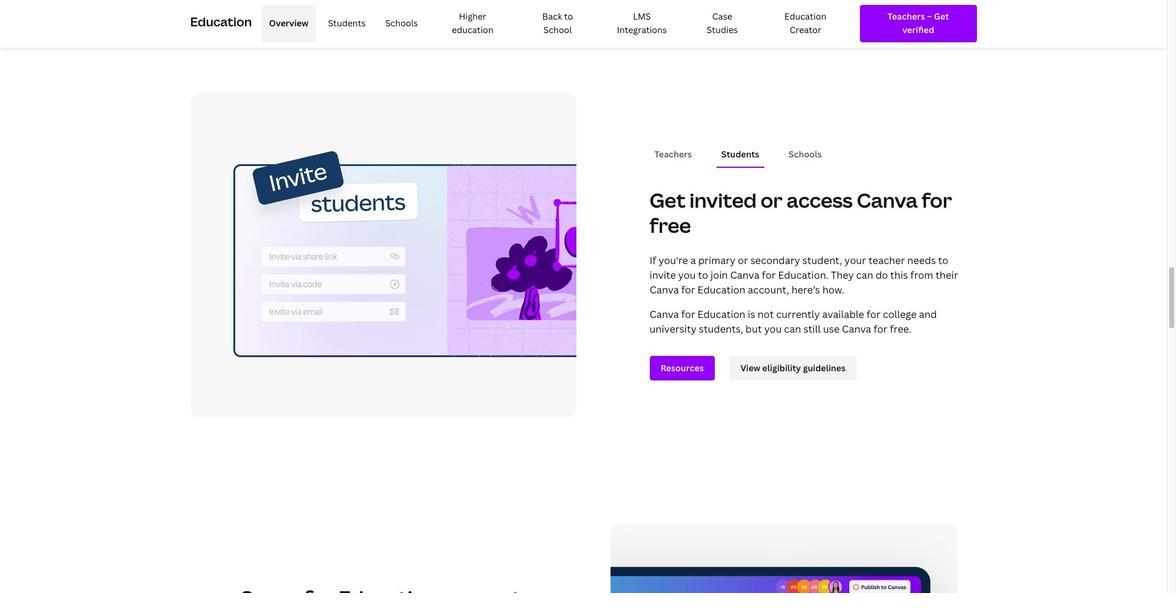 Task type: locate. For each thing, give the bounding box(es) containing it.
student,
[[803, 253, 842, 267]]

1 horizontal spatial students
[[721, 148, 759, 160]]

to
[[564, 10, 573, 22], [938, 253, 949, 267], [698, 268, 708, 282]]

do
[[876, 268, 888, 282]]

lms
[[633, 10, 651, 22]]

canva up university
[[650, 307, 679, 321]]

you down 'not'
[[764, 322, 782, 336]]

1 vertical spatial or
[[738, 253, 748, 267]]

1 horizontal spatial to
[[698, 268, 708, 282]]

schools button
[[784, 143, 827, 166]]

canva down available
[[842, 322, 871, 336]]

0 vertical spatial can
[[856, 268, 873, 282]]

0 horizontal spatial or
[[738, 253, 748, 267]]

tab panel containing if you're a primary or secondary student, your teacher needs to invite you to join canva for education. they can do this from their canva for education account, here's how.
[[650, 243, 977, 390]]

2 horizontal spatial to
[[938, 253, 949, 267]]

1 horizontal spatial can
[[856, 268, 873, 282]]

teacher
[[869, 253, 905, 267]]

canva down invite
[[650, 283, 679, 296]]

to right back
[[564, 10, 573, 22]]

integrations
[[617, 24, 667, 36]]

2 vertical spatial to
[[698, 268, 708, 282]]

or inside if you're a primary or secondary student, your teacher needs to invite you to join canva for education. they can do this from their canva for education account, here's how.
[[738, 253, 748, 267]]

lms integrations
[[617, 10, 667, 36]]

to up their
[[938, 253, 949, 267]]

1 horizontal spatial you
[[764, 322, 782, 336]]

get invited or access canva for free
[[650, 187, 952, 238]]

for inside get invited or access canva for free
[[922, 187, 952, 213]]

0 vertical spatial to
[[564, 10, 573, 22]]

canva
[[857, 187, 918, 213], [730, 268, 760, 282], [650, 283, 679, 296], [650, 307, 679, 321], [842, 322, 871, 336]]

how.
[[823, 283, 844, 296]]

higher
[[459, 10, 486, 22]]

menu bar
[[257, 5, 850, 42]]

1 vertical spatial you
[[764, 322, 782, 336]]

available
[[822, 307, 864, 321]]

schools inside education element
[[385, 17, 418, 29]]

menu bar inside education element
[[257, 5, 850, 42]]

students
[[328, 17, 366, 29], [721, 148, 759, 160]]

or right primary
[[738, 253, 748, 267]]

canva right join
[[730, 268, 760, 282]]

can down currently
[[784, 322, 801, 336]]

tab panel
[[650, 243, 977, 390]]

education inside education creator link
[[785, 10, 827, 22]]

students inside "menu bar"
[[328, 17, 366, 29]]

access
[[787, 187, 853, 213]]

account,
[[748, 283, 789, 296]]

you inside canva for education is not currently available for college and university students, but you can still use canva for free.
[[764, 322, 782, 336]]

back to school link
[[520, 5, 595, 42]]

or
[[761, 187, 783, 213], [738, 253, 748, 267]]

schools
[[385, 17, 418, 29], [789, 148, 822, 160]]

education inside if you're a primary or secondary student, your teacher needs to invite you to join canva for education. they can do this from their canva for education account, here's how.
[[698, 283, 746, 296]]

secondary
[[751, 253, 800, 267]]

can left do
[[856, 268, 873, 282]]

free.
[[890, 322, 912, 336]]

back to school
[[542, 10, 573, 36]]

you down a
[[678, 268, 696, 282]]

0 horizontal spatial can
[[784, 322, 801, 336]]

schools up access
[[789, 148, 822, 160]]

to left join
[[698, 268, 708, 282]]

back
[[542, 10, 562, 22]]

case
[[712, 10, 732, 22]]

1 vertical spatial can
[[784, 322, 801, 336]]

1 vertical spatial schools
[[789, 148, 822, 160]]

teachers
[[655, 148, 692, 160]]

0 horizontal spatial students
[[328, 17, 366, 29]]

can
[[856, 268, 873, 282], [784, 322, 801, 336]]

overview
[[269, 17, 308, 29]]

case studies link
[[689, 5, 756, 42]]

0 vertical spatial or
[[761, 187, 783, 213]]

0 vertical spatial schools
[[385, 17, 418, 29]]

schools right students link
[[385, 17, 418, 29]]

use
[[823, 322, 840, 336]]

0 horizontal spatial you
[[678, 268, 696, 282]]

canva up teacher
[[857, 187, 918, 213]]

they
[[831, 268, 854, 282]]

currently
[[776, 307, 820, 321]]

students left schools link
[[328, 17, 366, 29]]

0 vertical spatial students
[[328, 17, 366, 29]]

case studies
[[707, 10, 738, 36]]

menu bar containing higher education
[[257, 5, 850, 42]]

education.
[[778, 268, 829, 282]]

0 horizontal spatial to
[[564, 10, 573, 22]]

1 vertical spatial students
[[721, 148, 759, 160]]

education
[[785, 10, 827, 22], [190, 14, 252, 30], [698, 283, 746, 296], [698, 307, 746, 321]]

or left access
[[761, 187, 783, 213]]

students up invited on the right of page
[[721, 148, 759, 160]]

you
[[678, 268, 696, 282], [764, 322, 782, 336]]

you're
[[659, 253, 688, 267]]

0 vertical spatial you
[[678, 268, 696, 282]]

this
[[891, 268, 908, 282]]

for
[[922, 187, 952, 213], [762, 268, 776, 282], [681, 283, 695, 296], [681, 307, 695, 321], [867, 307, 881, 321], [874, 322, 888, 336]]

education element
[[190, 0, 977, 47]]

still
[[804, 322, 821, 336]]

1 horizontal spatial or
[[761, 187, 783, 213]]

invited
[[690, 187, 757, 213]]

higher education
[[452, 10, 494, 36]]

1 horizontal spatial schools
[[789, 148, 822, 160]]

0 horizontal spatial schools
[[385, 17, 418, 29]]

education inside canva for education is not currently available for college and university students, but you can still use canva for free.
[[698, 307, 746, 321]]



Task type: vqa. For each thing, say whether or not it's contained in the screenshot.
LIST
no



Task type: describe. For each thing, give the bounding box(es) containing it.
education
[[452, 24, 494, 36]]

their
[[936, 268, 958, 282]]

college
[[883, 307, 917, 321]]

invite
[[650, 268, 676, 282]]

primary
[[698, 253, 736, 267]]

overview link
[[262, 5, 316, 42]]

1 vertical spatial to
[[938, 253, 949, 267]]

student verification workflow image
[[190, 93, 576, 417]]

or inside get invited or access canva for free
[[761, 187, 783, 213]]

school
[[544, 24, 572, 36]]

teachers button
[[650, 143, 697, 166]]

from
[[910, 268, 933, 282]]

and
[[919, 307, 937, 321]]

if you're a primary or secondary student, your teacher needs to invite you to join canva for education. they can do this from their canva for education account, here's how.
[[650, 253, 958, 296]]

needs
[[908, 253, 936, 267]]

students,
[[699, 322, 743, 336]]

free
[[650, 212, 691, 238]]

students inside button
[[721, 148, 759, 160]]

canva inside get invited or access canva for free
[[857, 187, 918, 213]]

education creator
[[785, 10, 827, 36]]

schools inside button
[[789, 148, 822, 160]]

students link
[[321, 5, 373, 42]]

get
[[650, 187, 686, 213]]

can inside canva for education is not currently available for college and university students, but you can still use canva for free.
[[784, 322, 801, 336]]

your
[[845, 253, 866, 267]]

students button
[[717, 143, 764, 166]]

here's
[[792, 283, 820, 296]]

schools link
[[378, 5, 425, 42]]

higher education link
[[430, 5, 515, 42]]

join
[[711, 268, 728, 282]]

teachers – get verified image
[[871, 10, 966, 37]]

creator
[[790, 24, 821, 36]]

to inside the back to school
[[564, 10, 573, 22]]

you inside if you're a primary or secondary student, your teacher needs to invite you to join canva for education. they can do this from their canva for education account, here's how.
[[678, 268, 696, 282]]

studies
[[707, 24, 738, 36]]

if
[[650, 253, 656, 267]]

education creator link
[[761, 5, 850, 42]]

canva for education is not currently available for college and university students, but you can still use canva for free.
[[650, 307, 937, 336]]

lms integrations link
[[600, 5, 684, 42]]

a
[[691, 253, 696, 267]]

but
[[746, 322, 762, 336]]

not
[[758, 307, 774, 321]]

university
[[650, 322, 697, 336]]

can inside if you're a primary or secondary student, your teacher needs to invite you to join canva for education. they can do this from their canva for education account, here's how.
[[856, 268, 873, 282]]

is
[[748, 307, 755, 321]]



